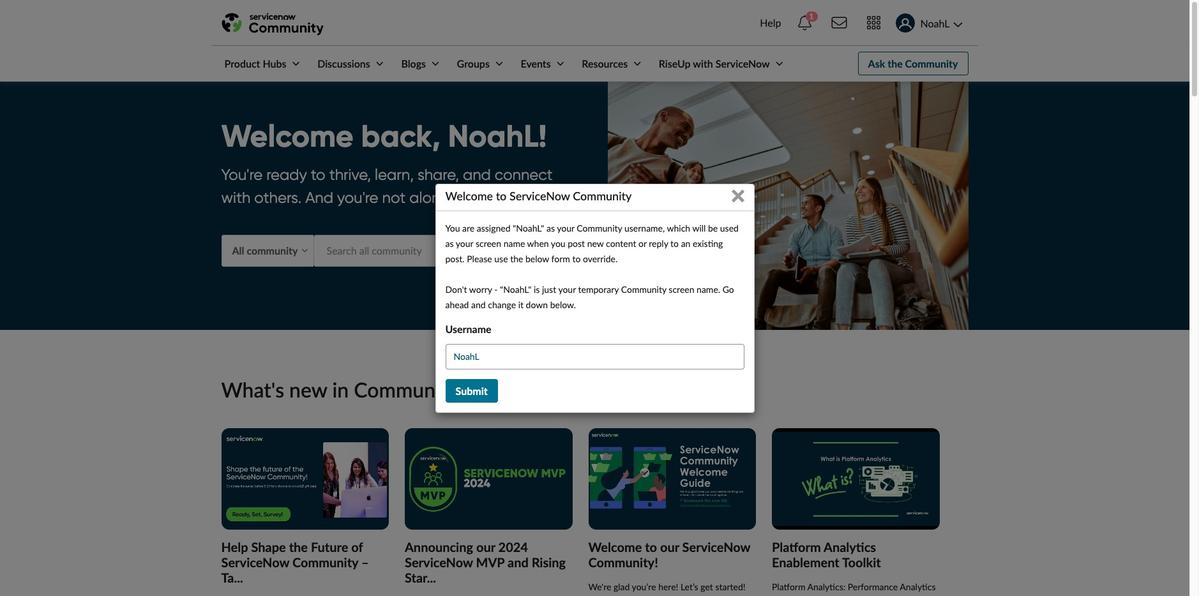 Task type: locate. For each thing, give the bounding box(es) containing it.
welcome for welcome back, noahl!
[[221, 117, 354, 156]]

and inside you're ready to thrive, learn, share, and connect with others. and you're not alone.
[[463, 166, 491, 184]]

your up below. on the bottom left
[[558, 284, 576, 295]]

let's
[[681, 582, 699, 593]]

1 vertical spatial welcome
[[446, 189, 493, 203]]

below
[[526, 253, 549, 264]]

platform inside platform analytics enablement toolkit
[[772, 540, 821, 555]]

menu bar
[[212, 46, 786, 81]]

to inside you're ready to thrive, learn, share, and connect with others. and you're not alone.
[[311, 166, 326, 184]]

screen
[[476, 238, 501, 249], [669, 284, 695, 295]]

and
[[463, 166, 491, 184], [471, 299, 486, 310], [508, 555, 529, 570]]

to down connect
[[496, 189, 507, 203]]

0 horizontal spatial our
[[476, 540, 495, 555]]

analytics right performance
[[900, 582, 936, 593]]

2 vertical spatial your
[[558, 284, 576, 295]]

we're
[[589, 582, 612, 593]]

"noahl" up the when
[[513, 223, 544, 233]]

1 horizontal spatial with
[[693, 57, 713, 70]]

"noahl" inside you are assigned "noahl" as your community username, which will be used as your screen name when you post new content or reply to an existing post. please use the below form to override.
[[513, 223, 544, 233]]

it
[[518, 299, 524, 310]]

change
[[488, 299, 516, 310]]

0 vertical spatial "noahl"
[[513, 223, 544, 233]]

our
[[476, 540, 495, 555], [660, 540, 679, 555]]

an
[[681, 238, 691, 249]]

username
[[446, 323, 492, 335]]

1 platform from the top
[[772, 540, 821, 555]]

help shape the future of servicenow community – ta... link
[[221, 540, 369, 586]]

is
[[534, 284, 540, 295]]

screen left name. at the top of page
[[669, 284, 695, 295]]

worry
[[469, 284, 492, 295]]

help for help shape the future of servicenow community – ta...
[[221, 540, 248, 555]]

platform for platform analytics: performance analytics
[[772, 582, 806, 593]]

2 horizontal spatial the
[[888, 57, 903, 70]]

to
[[311, 166, 326, 184], [496, 189, 507, 203], [671, 238, 679, 249], [573, 253, 581, 264], [645, 540, 657, 555]]

new inside you are assigned "noahl" as your community username, which will be used as your screen name when you post new content or reply to an existing post. please use the below form to override.
[[587, 238, 604, 249]]

you're
[[632, 582, 656, 593]]

our left 2024
[[476, 540, 495, 555]]

1
[[810, 11, 814, 21]]

events link
[[508, 46, 567, 81]]

as down you
[[446, 238, 454, 249]]

1 vertical spatial analytics
[[900, 582, 936, 593]]

screen inside don't worry - "noahl" is just your temporary community screen name. go ahead and change it down below.
[[669, 284, 695, 295]]

"noahl"
[[513, 223, 544, 233], [500, 284, 532, 295]]

welcome to our servicenow community! image
[[589, 428, 756, 530]]

and inside announcing our 2024 servicenow mvp and rising star...
[[508, 555, 529, 570]]

1 vertical spatial the
[[510, 253, 523, 264]]

welcome inside welcome to our servicenow community!
[[589, 540, 642, 555]]

override.
[[583, 253, 618, 264]]

0 vertical spatial screen
[[476, 238, 501, 249]]

welcome up are
[[446, 189, 493, 203]]

0 vertical spatial with
[[693, 57, 713, 70]]

temporary
[[578, 284, 619, 295]]

servicenow
[[716, 57, 770, 70], [510, 189, 570, 203], [683, 540, 751, 555], [221, 555, 289, 570], [405, 555, 473, 570]]

close image
[[732, 190, 744, 202]]

the down name on the top of the page
[[510, 253, 523, 264]]

analytics:
[[808, 582, 846, 593]]

0 vertical spatial analytics
[[824, 540, 876, 555]]

help link
[[756, 5, 785, 41]]

welcome for welcome to our servicenow community!
[[589, 540, 642, 555]]

here!
[[659, 582, 679, 593]]

as up 'you'
[[547, 223, 555, 233]]

1 horizontal spatial screen
[[669, 284, 695, 295]]

name.
[[697, 284, 721, 295]]

events
[[521, 57, 551, 70]]

None text field
[[446, 344, 744, 370]]

to up and
[[311, 166, 326, 184]]

as
[[547, 223, 555, 233], [446, 238, 454, 249]]

analytics inside platform analytics enablement toolkit
[[824, 540, 876, 555]]

with right riseup
[[693, 57, 713, 70]]

riseup with servicenow
[[659, 57, 770, 70]]

0 vertical spatial the
[[888, 57, 903, 70]]

ask
[[868, 57, 885, 70]]

username,
[[625, 223, 665, 233]]

0 horizontal spatial welcome
[[221, 117, 354, 156]]

platform up analytics:
[[772, 540, 821, 555]]

the
[[888, 57, 903, 70], [510, 253, 523, 264], [289, 540, 308, 555]]

community
[[905, 57, 958, 70], [573, 189, 632, 203], [577, 223, 622, 233], [621, 284, 667, 295], [354, 378, 459, 403], [293, 555, 358, 570]]

of
[[351, 540, 363, 555]]

new
[[587, 238, 604, 249], [289, 378, 327, 403]]

2 vertical spatial the
[[289, 540, 308, 555]]

1 horizontal spatial our
[[660, 540, 679, 555]]

welcome up glad
[[589, 540, 642, 555]]

0 vertical spatial new
[[587, 238, 604, 249]]

1 horizontal spatial analytics
[[900, 582, 936, 593]]

the inside ask the community link
[[888, 57, 903, 70]]

just
[[542, 284, 556, 295]]

your inside don't worry - "noahl" is just your temporary community screen name. go ahead and change it down below.
[[558, 284, 576, 295]]

down
[[526, 299, 548, 310]]

servicenow inside help shape the future of servicenow community – ta...
[[221, 555, 289, 570]]

0 horizontal spatial as
[[446, 238, 454, 249]]

our inside welcome to our servicenow community!
[[660, 540, 679, 555]]

0 vertical spatial your
[[557, 223, 575, 233]]

help left 1
[[760, 17, 781, 29]]

platform analytics enablement toolkit image
[[772, 428, 940, 530]]

2 platform from the top
[[772, 582, 806, 593]]

welcome inside dialog
[[446, 189, 493, 203]]

and right "mvp"
[[508, 555, 529, 570]]

Search text field
[[313, 235, 582, 267]]

1 our from the left
[[476, 540, 495, 555]]

your
[[557, 223, 575, 233], [456, 238, 473, 249], [558, 284, 576, 295]]

"noahl" up "it"
[[500, 284, 532, 295]]

our up here!
[[660, 540, 679, 555]]

product hubs
[[225, 57, 286, 70]]

platform analytics enablement toolkit link
[[772, 540, 881, 570]]

help up ta...
[[221, 540, 248, 555]]

platform
[[772, 540, 821, 555], [772, 582, 806, 593]]

0 vertical spatial platform
[[772, 540, 821, 555]]

1 horizontal spatial new
[[587, 238, 604, 249]]

1 vertical spatial screen
[[669, 284, 695, 295]]

0 vertical spatial welcome
[[221, 117, 354, 156]]

2 horizontal spatial welcome
[[589, 540, 642, 555]]

1 vertical spatial your
[[456, 238, 473, 249]]

ask the community
[[868, 57, 958, 70]]

blogs
[[401, 57, 426, 70]]

1 horizontal spatial the
[[510, 253, 523, 264]]

0 vertical spatial help
[[760, 17, 781, 29]]

announcing our 2024 servicenow mvp and rising star...
[[405, 540, 566, 586]]

1 horizontal spatial as
[[547, 223, 555, 233]]

and
[[305, 189, 333, 207]]

future
[[311, 540, 348, 555]]

analytics
[[824, 540, 876, 555], [900, 582, 936, 593]]

2024
[[499, 540, 528, 555]]

community!
[[589, 555, 658, 570]]

to up you're
[[645, 540, 657, 555]]

platform analytics: performance analytics
[[772, 582, 936, 597]]

none text field inside welcome to servicenow community dialog
[[446, 344, 744, 370]]

0 horizontal spatial help
[[221, 540, 248, 555]]

announcing our 2024 servicenow mvp and rising star... link
[[405, 540, 566, 586]]

1 horizontal spatial welcome
[[446, 189, 493, 203]]

welcome up ready
[[221, 117, 354, 156]]

0 vertical spatial as
[[547, 223, 555, 233]]

1 vertical spatial with
[[221, 189, 251, 207]]

0 horizontal spatial screen
[[476, 238, 501, 249]]

toolkit
[[842, 555, 881, 570]]

announcing our 2024 servicenow mvp and rising star awardees image
[[405, 428, 573, 530]]

new left "in"
[[289, 378, 327, 403]]

with down you're
[[221, 189, 251, 207]]

welcome for welcome to servicenow community
[[446, 189, 493, 203]]

your up 'you'
[[557, 223, 575, 233]]

analytics up platform analytics: performance analytics at the right
[[824, 540, 876, 555]]

"noahl" inside don't worry - "noahl" is just your temporary community screen name. go ahead and change it down below.
[[500, 284, 532, 295]]

the right ask
[[888, 57, 903, 70]]

are
[[462, 223, 475, 233]]

1 vertical spatial and
[[471, 299, 486, 310]]

2 vertical spatial and
[[508, 555, 529, 570]]

with
[[693, 57, 713, 70], [221, 189, 251, 207]]

1 vertical spatial "noahl"
[[500, 284, 532, 295]]

0 vertical spatial and
[[463, 166, 491, 184]]

0 horizontal spatial new
[[289, 378, 327, 403]]

and down 'worry'
[[471, 299, 486, 310]]

help inside help shape the future of servicenow community – ta...
[[221, 540, 248, 555]]

screen down assigned
[[476, 238, 501, 249]]

0 horizontal spatial analytics
[[824, 540, 876, 555]]

1 vertical spatial platform
[[772, 582, 806, 593]]

screen inside you are assigned "noahl" as your community username, which will be used as your screen name when you post new content or reply to an existing post. please use the below form to override.
[[476, 238, 501, 249]]

and inside don't worry - "noahl" is just your temporary community screen name. go ahead and change it down below.
[[471, 299, 486, 310]]

1 vertical spatial help
[[221, 540, 248, 555]]

1 vertical spatial as
[[446, 238, 454, 249]]

back,
[[361, 117, 441, 156]]

0 horizontal spatial the
[[289, 540, 308, 555]]

platform for platform analytics enablement toolkit
[[772, 540, 821, 555]]

welcome back, noahl!
[[221, 117, 547, 156]]

analytics inside platform analytics: performance analytics
[[900, 582, 936, 593]]

2 vertical spatial welcome
[[589, 540, 642, 555]]

get
[[701, 582, 713, 593]]

platform inside platform analytics: performance analytics
[[772, 582, 806, 593]]

hubs
[[263, 57, 286, 70]]

riseup with servicenow link
[[646, 46, 786, 81]]

1 horizontal spatial help
[[760, 17, 781, 29]]

and right the share,
[[463, 166, 491, 184]]

2 our from the left
[[660, 540, 679, 555]]

1 vertical spatial new
[[289, 378, 327, 403]]

the right shape
[[289, 540, 308, 555]]

welcome
[[221, 117, 354, 156], [446, 189, 493, 203], [589, 540, 642, 555]]

platform analytics enablement toolkit
[[772, 540, 881, 570]]

0 horizontal spatial with
[[221, 189, 251, 207]]

your down are
[[456, 238, 473, 249]]

community inside you are assigned "noahl" as your community username, which will be used as your screen name when you post new content or reply to an existing post. please use the below form to override.
[[577, 223, 622, 233]]

you
[[551, 238, 566, 249]]

new up override.
[[587, 238, 604, 249]]

help inside help link
[[760, 17, 781, 29]]

you're
[[221, 166, 263, 184]]

platform down enablement on the bottom right
[[772, 582, 806, 593]]



Task type: vqa. For each thing, say whether or not it's contained in the screenshot.
leftmost Welcome
yes



Task type: describe. For each thing, give the bounding box(es) containing it.
name
[[504, 238, 525, 249]]

shape
[[251, 540, 286, 555]]

others.
[[254, 189, 302, 207]]

riseup
[[659, 57, 691, 70]]

be
[[708, 223, 718, 233]]

"noahl" for it
[[500, 284, 532, 295]]

what's new in community
[[221, 378, 459, 403]]

or
[[639, 238, 647, 249]]

the inside help shape the future of servicenow community – ta...
[[289, 540, 308, 555]]

menu bar containing product hubs
[[212, 46, 786, 81]]

started!
[[716, 582, 746, 593]]

welcome to servicenow community
[[446, 189, 632, 203]]

welcome to our servicenow community! link
[[589, 540, 751, 570]]

don't worry - "noahl" is just your temporary community screen name. go ahead and change it down below.
[[446, 284, 734, 310]]

with inside you're ready to thrive, learn, share, and connect with others. and you're not alone.
[[221, 189, 251, 207]]

performance
[[848, 582, 898, 593]]

announcing
[[405, 540, 473, 555]]

go
[[723, 284, 734, 295]]

the inside you are assigned "noahl" as your community username, which will be used as your screen name when you post new content or reply to an existing post. please use the below form to override.
[[510, 253, 523, 264]]

product
[[225, 57, 260, 70]]

existing
[[693, 238, 723, 249]]

assigned
[[477, 223, 511, 233]]

blogs link
[[389, 46, 442, 81]]

groups
[[457, 57, 490, 70]]

-
[[495, 284, 498, 295]]

to left the an
[[671, 238, 679, 249]]

ahead
[[446, 299, 469, 310]]

servicenow inside announcing our 2024 servicenow mvp and rising star...
[[405, 555, 473, 570]]

what's
[[221, 378, 284, 403]]

resources link
[[569, 46, 644, 81]]

you are assigned "noahl" as your community username, which will be used as your screen name when you post new content or reply to an existing post. please use the below form to override.
[[446, 223, 739, 264]]

you're
[[337, 189, 378, 207]]

submit link
[[446, 379, 498, 403]]

help for help
[[760, 17, 781, 29]]

you
[[446, 223, 460, 233]]

with inside menu bar
[[693, 57, 713, 70]]

form
[[552, 253, 570, 264]]

rising
[[532, 555, 566, 570]]

share,
[[418, 166, 459, 184]]

discussions
[[318, 57, 370, 70]]

in
[[332, 378, 349, 403]]

alone.
[[410, 189, 452, 207]]

to down post
[[573, 253, 581, 264]]

learn,
[[375, 166, 414, 184]]

reply
[[649, 238, 668, 249]]

will
[[693, 223, 706, 233]]

which
[[667, 223, 691, 233]]

our inside announcing our 2024 servicenow mvp and rising star...
[[476, 540, 495, 555]]

thrive,
[[329, 166, 371, 184]]

please
[[467, 253, 492, 264]]

to inside welcome to our servicenow community!
[[645, 540, 657, 555]]

we're glad you're here! let's get started!
[[589, 582, 746, 597]]

below.
[[550, 299, 576, 310]]

resources
[[582, 57, 628, 70]]

not
[[382, 189, 406, 207]]

submit
[[456, 385, 488, 397]]

mvp
[[476, 555, 505, 570]]

–
[[362, 555, 369, 570]]

welcome to servicenow community heading
[[446, 189, 632, 203]]

ask the community link
[[858, 52, 969, 75]]

post.
[[446, 253, 465, 264]]

community inside don't worry - "noahl" is just your temporary community screen name. go ahead and change it down below.
[[621, 284, 667, 295]]

community inside help shape the future of servicenow community – ta...
[[293, 555, 358, 570]]

post
[[568, 238, 585, 249]]

don't
[[446, 284, 467, 295]]

discussions link
[[305, 46, 386, 81]]

"noahl" for name
[[513, 223, 544, 233]]

groups link
[[444, 46, 506, 81]]

welcome to our servicenow community!
[[589, 540, 751, 570]]

servicenow inside menu bar
[[716, 57, 770, 70]]

use
[[495, 253, 508, 264]]

welcome to servicenow community dialog
[[435, 184, 755, 413]]

content
[[606, 238, 636, 249]]

glad
[[614, 582, 630, 593]]

product hubs link
[[212, 46, 302, 81]]

servicenow inside dialog
[[510, 189, 570, 203]]

you're ready to thrive, learn, share, and connect with others. and you're not alone.
[[221, 166, 553, 207]]

help shape the future of servicenow community – ta...
[[221, 540, 369, 586]]

ready
[[266, 166, 307, 184]]

help shape the future of servicenow community – take our survey! image
[[221, 428, 389, 530]]

when
[[527, 238, 549, 249]]

used
[[720, 223, 739, 233]]

noahl!
[[448, 117, 547, 156]]

ta...
[[221, 570, 243, 586]]

star...
[[405, 570, 436, 586]]

servicenow inside welcome to our servicenow community!
[[683, 540, 751, 555]]

connect
[[495, 166, 553, 184]]



